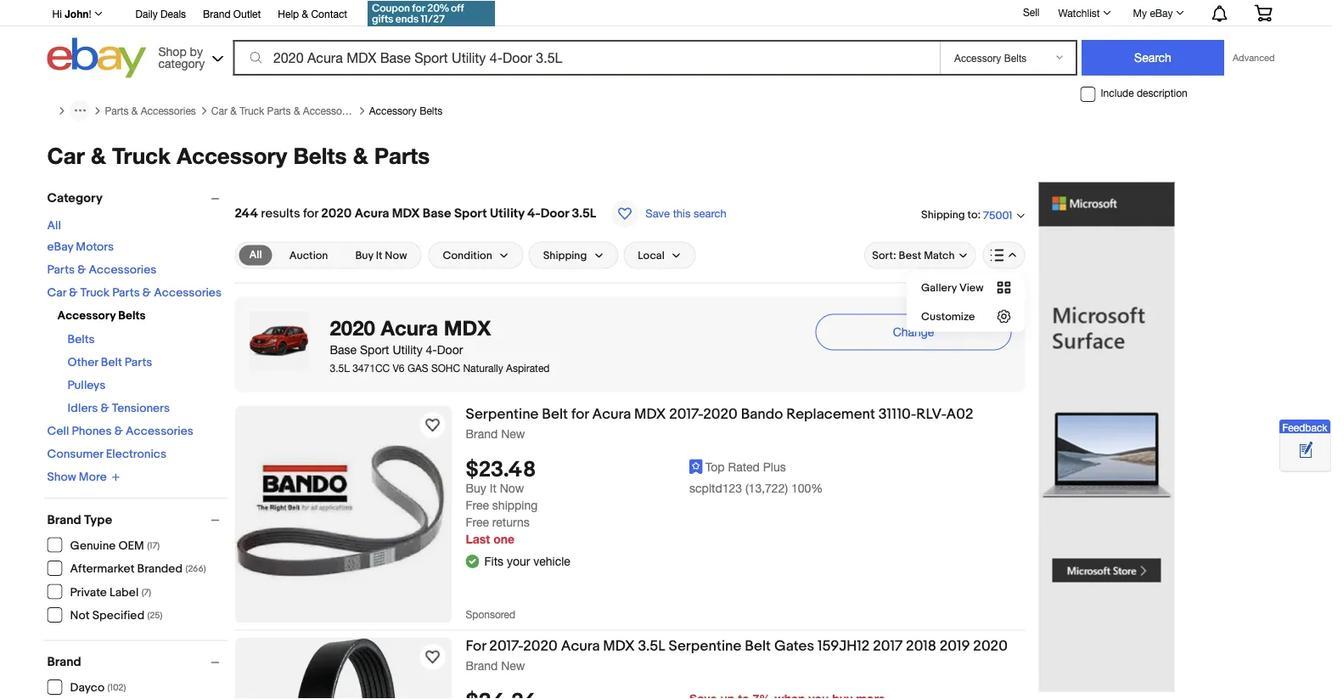 Task type: locate. For each thing, give the bounding box(es) containing it.
parts & accessories link down motors
[[47, 262, 157, 277]]

1 vertical spatial 4-
[[426, 342, 437, 356]]

1 vertical spatial buy it now
[[466, 481, 525, 495]]

it up shipping
[[490, 481, 497, 495]]

contact
[[311, 8, 348, 20]]

search
[[694, 207, 727, 220]]

replacement
[[787, 406, 876, 423]]

truck down motors
[[80, 285, 110, 300]]

sort:
[[873, 249, 897, 262]]

truck
[[240, 104, 264, 116], [112, 142, 171, 168], [80, 285, 110, 300]]

1 horizontal spatial buy
[[466, 481, 487, 495]]

1 horizontal spatial now
[[500, 481, 525, 495]]

None submit
[[1082, 40, 1225, 76]]

pulleys link
[[68, 378, 106, 392]]

brand inside 'brand outlet' link
[[203, 8, 231, 20]]

2 vertical spatial truck
[[80, 285, 110, 300]]

aspirated
[[506, 362, 550, 374]]

4- up shipping dropdown button
[[528, 206, 541, 221]]

1 horizontal spatial all
[[249, 248, 262, 262]]

not
[[70, 609, 90, 623]]

type
[[84, 512, 112, 528]]

brand up '$23.48'
[[466, 427, 498, 441]]

sort: best match button
[[865, 242, 976, 269]]

it inside "link"
[[376, 249, 383, 262]]

0 horizontal spatial sport
[[360, 342, 389, 356]]

acura inside 2020 acura mdx base sport utility 4-door 3.5l 3471cc v6 gas sohc naturally aspirated
[[381, 315, 438, 339]]

gallery view
[[922, 281, 984, 294]]

my ebay
[[1134, 7, 1174, 19]]

1 vertical spatial truck
[[112, 142, 171, 168]]

buy it now down 244 results for 2020 acura mdx base sport utility 4-door 3.5l
[[355, 249, 407, 262]]

all link
[[47, 218, 61, 233], [239, 245, 272, 265]]

help
[[278, 8, 299, 20]]

phones
[[72, 424, 112, 438]]

1 horizontal spatial ebay
[[1151, 7, 1174, 19]]

4- up gas
[[426, 342, 437, 356]]

car for car & truck accessory belts & parts
[[47, 142, 85, 168]]

advertisement region
[[1039, 182, 1175, 692]]

2020 right for
[[523, 638, 558, 655]]

1 horizontal spatial shipping
[[922, 208, 966, 222]]

0 vertical spatial shipping
[[922, 208, 966, 222]]

sohc
[[431, 362, 461, 374]]

1 horizontal spatial 3.5l
[[572, 206, 597, 221]]

2 horizontal spatial 3.5l
[[638, 638, 666, 655]]

other
[[68, 355, 98, 370]]

fits
[[485, 554, 504, 568]]

0 vertical spatial door
[[541, 206, 569, 221]]

0 vertical spatial 3.5l
[[572, 206, 597, 221]]

for 2017-2020 acura mdx 3.5l serpentine belt gates 159jh12 2017 2018 2019 2020 brand new
[[466, 638, 1008, 673]]

brand for brand type
[[47, 512, 81, 528]]

car down ebay motors link
[[47, 285, 66, 300]]

100%
[[792, 481, 823, 495]]

help & contact link
[[278, 5, 348, 24]]

brand outlet link
[[203, 5, 261, 24]]

0 horizontal spatial all link
[[47, 218, 61, 233]]

0 horizontal spatial 2017-
[[490, 638, 523, 655]]

1 vertical spatial sport
[[360, 342, 389, 356]]

1 vertical spatial door
[[437, 342, 463, 356]]

0 vertical spatial free
[[466, 498, 489, 512]]

utility inside 2020 acura mdx base sport utility 4-door 3.5l 3471cc v6 gas sohc naturally aspirated
[[393, 342, 423, 356]]

truck for accessory
[[112, 142, 171, 168]]

serpentine belt for acura mdx 2017-2020 bando replacement 31110-rlv-a02 heading
[[466, 406, 974, 423]]

parts & accessories link
[[105, 104, 196, 117], [47, 262, 157, 277]]

0 horizontal spatial for
[[303, 206, 319, 221]]

accessory belts link
[[369, 104, 443, 117]]

buy it now up shipping
[[466, 481, 525, 495]]

genuine
[[70, 539, 116, 553]]

customize
[[922, 310, 976, 323]]

door up sohc
[[437, 342, 463, 356]]

accessories inside cell phones & accessories consumer electronics
[[126, 424, 194, 438]]

0 vertical spatial buy
[[355, 249, 374, 262]]

0 vertical spatial accessory belts
[[369, 104, 443, 116]]

sport up condition
[[454, 206, 487, 221]]

1 vertical spatial belt
[[542, 406, 568, 423]]

shipping
[[922, 208, 966, 222], [543, 249, 587, 262]]

your shopping cart image
[[1254, 4, 1274, 21]]

1 horizontal spatial 4-
[[528, 206, 541, 221]]

1 vertical spatial ebay
[[47, 240, 73, 254]]

2020 inside 2020 acura mdx base sport utility 4-door 3.5l 3471cc v6 gas sohc naturally aspirated
[[330, 315, 375, 339]]

car inside ebay motors parts & accessories car & truck parts & accessories
[[47, 285, 66, 300]]

parts
[[105, 104, 129, 116], [267, 104, 291, 116], [374, 142, 430, 168], [47, 262, 75, 277], [112, 285, 140, 300], [125, 355, 152, 370]]

0 vertical spatial for
[[303, 206, 319, 221]]

category
[[47, 191, 103, 206]]

2 vertical spatial car
[[47, 285, 66, 300]]

1 vertical spatial parts & accessories link
[[47, 262, 157, 277]]

brand inside serpentine belt for acura mdx 2017-2020 bando replacement 31110-rlv-a02 brand new
[[466, 427, 498, 441]]

brand for brand outlet
[[203, 8, 231, 20]]

1 vertical spatial it
[[490, 481, 497, 495]]

for inside serpentine belt for acura mdx 2017-2020 bando replacement 31110-rlv-a02 brand new
[[572, 406, 589, 423]]

1 horizontal spatial belt
[[542, 406, 568, 423]]

belt inside belts other belt parts pulleys idlers & tensioners
[[101, 355, 122, 370]]

1 new from the top
[[501, 427, 525, 441]]

all down the 244
[[249, 248, 262, 262]]

genuine oem (17)
[[70, 539, 160, 553]]

244 results for 2020 acura mdx base sport utility 4-door 3.5l
[[235, 206, 597, 221]]

buy it now link
[[345, 245, 417, 265]]

1 vertical spatial utility
[[393, 342, 423, 356]]

belt right other
[[101, 355, 122, 370]]

utility up the v6
[[393, 342, 423, 356]]

car & truck parts & accessories
[[211, 104, 358, 116]]

for 2017-2020 acura mdx 3.5l serpentine belt gates 159jh12 2017 2018 2019 2020 link
[[466, 638, 1026, 658]]

truck up car & truck accessory belts & parts
[[240, 104, 264, 116]]

2 horizontal spatial truck
[[240, 104, 264, 116]]

0 horizontal spatial accessory
[[57, 308, 116, 323]]

1 free from the top
[[466, 498, 489, 512]]

ebay left motors
[[47, 240, 73, 254]]

car & truck parts & accessories link down motors
[[47, 285, 222, 300]]

0 horizontal spatial base
[[330, 342, 357, 356]]

& inside 'link'
[[302, 8, 308, 20]]

brand left outlet
[[203, 8, 231, 20]]

hi john !
[[52, 8, 91, 20]]

customize button
[[908, 302, 1025, 331]]

now up shipping
[[500, 481, 525, 495]]

idlers
[[68, 401, 98, 415]]

shipping inside shipping to : 75001
[[922, 208, 966, 222]]

1 horizontal spatial truck
[[112, 142, 171, 168]]

all inside the $23.48 main content
[[249, 248, 262, 262]]

for for acura
[[572, 406, 589, 423]]

0 vertical spatial all link
[[47, 218, 61, 233]]

2020 up 3471cc
[[330, 315, 375, 339]]

door
[[541, 206, 569, 221], [437, 342, 463, 356]]

vehicle
[[534, 554, 571, 568]]

1 vertical spatial shipping
[[543, 249, 587, 262]]

buy up last
[[466, 481, 487, 495]]

4-
[[528, 206, 541, 221], [426, 342, 437, 356]]

sport up 3471cc
[[360, 342, 389, 356]]

0 horizontal spatial accessory belts
[[57, 308, 146, 323]]

1 vertical spatial all
[[249, 248, 262, 262]]

0 vertical spatial sport
[[454, 206, 487, 221]]

get an extra 20% off image
[[368, 1, 495, 26]]

parts & accessories link down category
[[105, 104, 196, 117]]

1 vertical spatial car & truck parts & accessories link
[[47, 285, 222, 300]]

0 horizontal spatial belt
[[101, 355, 122, 370]]

2017- up top rated plus 'image' in the bottom of the page
[[670, 406, 704, 423]]

car up 'category'
[[47, 142, 85, 168]]

all
[[47, 218, 61, 233], [249, 248, 262, 262]]

buy it now
[[355, 249, 407, 262], [466, 481, 525, 495]]

base up 3471cc
[[330, 342, 357, 356]]

condition button
[[428, 242, 524, 269]]

75001
[[984, 209, 1013, 222]]

utility
[[490, 206, 525, 221], [393, 342, 423, 356]]

door up shipping dropdown button
[[541, 206, 569, 221]]

0 horizontal spatial shipping
[[543, 249, 587, 262]]

brand type
[[47, 512, 112, 528]]

base up condition
[[423, 206, 452, 221]]

2 vertical spatial 3.5l
[[638, 638, 666, 655]]

1 horizontal spatial accessory
[[177, 142, 287, 168]]

car & truck parts & accessories link up car & truck accessory belts & parts
[[211, 104, 358, 117]]

brand outlet
[[203, 8, 261, 20]]

save
[[646, 207, 670, 220]]

1 horizontal spatial for
[[572, 406, 589, 423]]

1 horizontal spatial serpentine
[[669, 638, 742, 655]]

0 horizontal spatial now
[[385, 249, 407, 262]]

free
[[466, 498, 489, 512], [466, 515, 489, 529]]

brand button
[[47, 655, 227, 670]]

ebay motors link
[[47, 240, 114, 254]]

0 vertical spatial car & truck parts & accessories link
[[211, 104, 358, 117]]

car & truck accessory belts & parts
[[47, 142, 430, 168]]

0 vertical spatial now
[[385, 249, 407, 262]]

0 vertical spatial new
[[501, 427, 525, 441]]

2 free from the top
[[466, 515, 489, 529]]

2020 right 2019
[[974, 638, 1008, 655]]

belt inside serpentine belt for acura mdx 2017-2020 bando replacement 31110-rlv-a02 brand new
[[542, 406, 568, 423]]

2 vertical spatial belt
[[745, 638, 771, 655]]

2020 left "bando"
[[704, 406, 738, 423]]

none submit inside shop by category banner
[[1082, 40, 1225, 76]]

ebay right 'my'
[[1151, 7, 1174, 19]]

now down 244 results for 2020 acura mdx base sport utility 4-door 3.5l
[[385, 249, 407, 262]]

brand left type in the bottom left of the page
[[47, 512, 81, 528]]

0 horizontal spatial 3.5l
[[330, 362, 350, 374]]

shipping
[[493, 498, 538, 512]]

1 vertical spatial serpentine
[[669, 638, 742, 655]]

2020 up auction
[[321, 206, 352, 221]]

car
[[211, 104, 228, 116], [47, 142, 85, 168], [47, 285, 66, 300]]

belt left gates
[[745, 638, 771, 655]]

ebay
[[1151, 7, 1174, 19], [47, 240, 73, 254]]

0 vertical spatial serpentine
[[466, 406, 539, 423]]

shipping to : 75001
[[922, 208, 1013, 222]]

1 horizontal spatial all link
[[239, 245, 272, 265]]

1 vertical spatial for
[[572, 406, 589, 423]]

gallery view link
[[908, 273, 1025, 302]]

buy it now inside "link"
[[355, 249, 407, 262]]

category
[[158, 56, 205, 70]]

1 horizontal spatial 2017-
[[670, 406, 704, 423]]

0 horizontal spatial utility
[[393, 342, 423, 356]]

2 horizontal spatial accessory
[[369, 104, 417, 116]]

parts inside belts other belt parts pulleys idlers & tensioners
[[125, 355, 152, 370]]

0 vertical spatial buy it now
[[355, 249, 407, 262]]

1 vertical spatial accessory
[[177, 142, 287, 168]]

1 vertical spatial 2017-
[[490, 638, 523, 655]]

utility up condition dropdown button
[[490, 206, 525, 221]]

ebay inside ebay motors parts & accessories car & truck parts & accessories
[[47, 240, 73, 254]]

0 horizontal spatial serpentine
[[466, 406, 539, 423]]

all link down the 244
[[239, 245, 272, 265]]

1 horizontal spatial base
[[423, 206, 452, 221]]

belt down aspirated
[[542, 406, 568, 423]]

buy right auction link
[[355, 249, 374, 262]]

belts other belt parts pulleys idlers & tensioners
[[68, 332, 170, 415]]

new right watch for 2017-2020 acura mdx 3.5l serpentine belt gates 159jh12 2017 2018 2019 2020 image
[[501, 659, 525, 673]]

1 horizontal spatial door
[[541, 206, 569, 221]]

car up car & truck accessory belts & parts
[[211, 104, 228, 116]]

0 vertical spatial truck
[[240, 104, 264, 116]]

2017
[[873, 638, 903, 655]]

shipping inside dropdown button
[[543, 249, 587, 262]]

0 horizontal spatial truck
[[80, 285, 110, 300]]

0 vertical spatial parts & accessories link
[[105, 104, 196, 117]]

1 vertical spatial all link
[[239, 245, 272, 265]]

consumer electronics link
[[47, 447, 166, 461]]

account navigation
[[43, 0, 1286, 28]]

for
[[303, 206, 319, 221], [572, 406, 589, 423]]

show more button
[[47, 470, 120, 484]]

plus
[[764, 460, 786, 474]]

1 vertical spatial base
[[330, 342, 357, 356]]

1 vertical spatial buy
[[466, 481, 487, 495]]

0 vertical spatial belt
[[101, 355, 122, 370]]

buy
[[355, 249, 374, 262], [466, 481, 487, 495]]

buy inside "link"
[[355, 249, 374, 262]]

2017- right for
[[490, 638, 523, 655]]

0 vertical spatial 4-
[[528, 206, 541, 221]]

2017-
[[670, 406, 704, 423], [490, 638, 523, 655]]

brand down for
[[466, 659, 498, 673]]

& inside belts other belt parts pulleys idlers & tensioners
[[101, 401, 109, 415]]

new up '$23.48'
[[501, 427, 525, 441]]

0 vertical spatial car
[[211, 104, 228, 116]]

it down 244 results for 2020 acura mdx base sport utility 4-door 3.5l
[[376, 249, 383, 262]]

local
[[638, 249, 665, 262]]

0 vertical spatial 2017-
[[670, 406, 704, 423]]

2 vertical spatial accessory
[[57, 308, 116, 323]]

1 horizontal spatial utility
[[490, 206, 525, 221]]

1 vertical spatial free
[[466, 515, 489, 529]]

2020 inside serpentine belt for acura mdx 2017-2020 bando replacement 31110-rlv-a02 brand new
[[704, 406, 738, 423]]

Search for anything text field
[[236, 42, 937, 74]]

1 vertical spatial new
[[501, 659, 525, 673]]

auction
[[289, 249, 328, 262]]

one
[[494, 532, 515, 546]]

mdx inside serpentine belt for acura mdx 2017-2020 bando replacement 31110-rlv-a02 brand new
[[635, 406, 666, 423]]

4- inside 2020 acura mdx base sport utility 4-door 3.5l 3471cc v6 gas sohc naturally aspirated
[[426, 342, 437, 356]]

help & contact
[[278, 8, 348, 20]]

(17)
[[147, 540, 160, 551]]

1 vertical spatial 3.5l
[[330, 362, 350, 374]]

3.5l
[[572, 206, 597, 221], [330, 362, 350, 374], [638, 638, 666, 655]]

last
[[466, 532, 490, 546]]

truck up category dropdown button
[[112, 142, 171, 168]]

1 vertical spatial car
[[47, 142, 85, 168]]

belts link
[[68, 332, 95, 347]]

0 horizontal spatial 4-
[[426, 342, 437, 356]]

all up ebay motors link
[[47, 218, 61, 233]]

brand up the dayco
[[47, 655, 81, 670]]

other belt parts link
[[68, 355, 152, 370]]

0 horizontal spatial door
[[437, 342, 463, 356]]

0 horizontal spatial all
[[47, 218, 61, 233]]

1 horizontal spatial buy it now
[[466, 481, 525, 495]]

0 horizontal spatial ebay
[[47, 240, 73, 254]]

all link up ebay motors link
[[47, 218, 61, 233]]

2 new from the top
[[501, 659, 525, 673]]

0 horizontal spatial buy it now
[[355, 249, 407, 262]]

for for 2020
[[303, 206, 319, 221]]

2 horizontal spatial belt
[[745, 638, 771, 655]]

0 vertical spatial ebay
[[1151, 7, 1174, 19]]

belt
[[101, 355, 122, 370], [542, 406, 568, 423], [745, 638, 771, 655]]

0 horizontal spatial buy
[[355, 249, 374, 262]]

0 vertical spatial base
[[423, 206, 452, 221]]



Task type: describe. For each thing, give the bounding box(es) containing it.
label
[[110, 585, 139, 600]]

watch serpentine belt for acura mdx 2017-2020 bando replacement 31110-rlv-a02 image
[[423, 415, 443, 435]]

gates
[[775, 638, 815, 655]]

244
[[235, 206, 258, 221]]

and text__icon image
[[466, 553, 480, 567]]

0 vertical spatial accessory
[[369, 104, 417, 116]]

for 2017-2020 acura mdx 3.5l serpentine belt gates 159jh12 2017 2018 2019 2020 image
[[290, 638, 397, 699]]

2017- inside serpentine belt for acura mdx 2017-2020 bando replacement 31110-rlv-a02 brand new
[[670, 406, 704, 423]]

category button
[[47, 191, 227, 206]]

daily deals link
[[136, 5, 186, 24]]

serpentine inside the for 2017-2020 acura mdx 3.5l serpentine belt gates 159jh12 2017 2018 2019 2020 brand new
[[669, 638, 742, 655]]

best
[[899, 249, 922, 262]]

shop by category
[[158, 44, 205, 70]]

1 horizontal spatial it
[[490, 481, 497, 495]]

$23.48 main content
[[235, 182, 1026, 699]]

change button
[[816, 314, 1012, 350]]

match
[[924, 249, 955, 262]]

new inside serpentine belt for acura mdx 2017-2020 bando replacement 31110-rlv-a02 brand new
[[501, 427, 525, 441]]

outlet
[[233, 8, 261, 20]]

john
[[65, 8, 89, 20]]

hi
[[52, 8, 62, 20]]

serpentine belt for acura mdx 2017-2020 bando replacement 31110-rlv-a02 brand new
[[466, 406, 974, 441]]

ebay motors parts & accessories car & truck parts & accessories
[[47, 240, 222, 300]]

3.5l inside 2020 acura mdx base sport utility 4-door 3.5l 3471cc v6 gas sohc naturally aspirated
[[330, 362, 350, 374]]

returns
[[493, 515, 530, 529]]

base inside 2020 acura mdx base sport utility 4-door 3.5l 3471cc v6 gas sohc naturally aspirated
[[330, 342, 357, 356]]

electronics
[[106, 447, 166, 461]]

sort: best match
[[873, 249, 955, 262]]

pulleys
[[68, 378, 106, 392]]

car for car & truck parts & accessories
[[211, 104, 228, 116]]

idlers & tensioners link
[[68, 401, 170, 415]]

description
[[1137, 87, 1188, 99]]

brand type button
[[47, 512, 227, 528]]

1 horizontal spatial sport
[[454, 206, 487, 221]]

shop by category button
[[151, 38, 227, 74]]

sport inside 2020 acura mdx base sport utility 4-door 3.5l 3471cc v6 gas sohc naturally aspirated
[[360, 342, 389, 356]]

watchlist
[[1059, 7, 1101, 19]]

condition
[[443, 249, 492, 262]]

aftermarket branded (266)
[[70, 562, 206, 576]]

scpltd123 (13,722) 100% free shipping free returns last one
[[466, 481, 823, 546]]

(102)
[[108, 683, 126, 694]]

your
[[507, 554, 530, 568]]

3.5l inside the for 2017-2020 acura mdx 3.5l serpentine belt gates 159jh12 2017 2018 2019 2020 brand new
[[638, 638, 666, 655]]

(7)
[[142, 587, 151, 598]]

159jh12
[[818, 638, 870, 655]]

truck for parts
[[240, 104, 264, 116]]

(266)
[[186, 564, 206, 575]]

gallery
[[922, 281, 957, 294]]

change
[[893, 325, 935, 339]]

top
[[706, 460, 725, 474]]

3471cc
[[353, 362, 390, 374]]

door inside 2020 acura mdx base sport utility 4-door 3.5l 3471cc v6 gas sohc naturally aspirated
[[437, 342, 463, 356]]

shipping for shipping
[[543, 249, 587, 262]]

serpentine belt for acura mdx 2017-2020 bando replacement 31110-rlv-a02 image
[[235, 444, 452, 585]]

brand inside the for 2017-2020 acura mdx 3.5l serpentine belt gates 159jh12 2017 2018 2019 2020 brand new
[[466, 659, 498, 673]]

cell phones & accessories consumer electronics
[[47, 424, 194, 461]]

save this search
[[646, 207, 727, 220]]

oem
[[118, 539, 144, 553]]

0 vertical spatial utility
[[490, 206, 525, 221]]

show more
[[47, 470, 107, 484]]

this
[[673, 207, 691, 220]]

bando
[[741, 406, 784, 423]]

rlv-
[[917, 406, 947, 423]]

dayco
[[70, 681, 105, 695]]

local button
[[624, 242, 696, 269]]

1 horizontal spatial accessory belts
[[369, 104, 443, 116]]

a02
[[947, 406, 974, 423]]

new inside the for 2017-2020 acura mdx 3.5l serpentine belt gates 159jh12 2017 2018 2019 2020 brand new
[[501, 659, 525, 673]]

cell phones & accessories link
[[47, 424, 194, 438]]

listing options selector. list view selected. image
[[991, 248, 1018, 262]]

belt inside the for 2017-2020 acura mdx 3.5l serpentine belt gates 159jh12 2017 2018 2019 2020 brand new
[[745, 638, 771, 655]]

shipping for shipping to : 75001
[[922, 208, 966, 222]]

shop by category banner
[[43, 0, 1286, 82]]

& inside cell phones & accessories consumer electronics
[[114, 424, 123, 438]]

truck inside ebay motors parts & accessories car & truck parts & accessories
[[80, 285, 110, 300]]

2020 acura mdx base sport utility 4-door 3.5l 3471cc v6 gas sohc naturally aspirated
[[330, 315, 550, 374]]

serpentine belt for acura mdx 2017-2020 bando replacement 31110-rlv-a02 link
[[466, 406, 1026, 426]]

include
[[1101, 87, 1135, 99]]

deals
[[161, 8, 186, 20]]

daily deals
[[136, 8, 186, 20]]

:
[[978, 208, 981, 222]]

ebay inside 'account' navigation
[[1151, 7, 1174, 19]]

(13,722)
[[746, 481, 788, 495]]

feedback
[[1283, 421, 1328, 433]]

view
[[960, 281, 984, 294]]

private
[[70, 585, 107, 600]]

mdx inside 2020 acura mdx base sport utility 4-door 3.5l 3471cc v6 gas sohc naturally aspirated
[[444, 315, 491, 339]]

private label (7)
[[70, 585, 151, 600]]

fits your vehicle
[[485, 554, 571, 568]]

consumer
[[47, 447, 103, 461]]

1 vertical spatial now
[[500, 481, 525, 495]]

0 vertical spatial all
[[47, 218, 61, 233]]

more
[[79, 470, 107, 484]]

advanced link
[[1225, 41, 1284, 75]]

specified
[[92, 609, 145, 623]]

2018
[[906, 638, 937, 655]]

serpentine inside serpentine belt for acura mdx 2017-2020 bando replacement 31110-rlv-a02 brand new
[[466, 406, 539, 423]]

advanced
[[1233, 52, 1276, 63]]

dayco (102)
[[70, 681, 126, 695]]

2017- inside the for 2017-2020 acura mdx 3.5l serpentine belt gates 159jh12 2017 2018 2019 2020 brand new
[[490, 638, 523, 655]]

now inside "link"
[[385, 249, 407, 262]]

top rated plus image
[[690, 459, 703, 475]]

motors
[[76, 240, 114, 254]]

All selected text field
[[249, 248, 262, 263]]

acura inside serpentine belt for acura mdx 2017-2020 bando replacement 31110-rlv-a02 brand new
[[592, 406, 631, 423]]

mdx inside the for 2017-2020 acura mdx 3.5l serpentine belt gates 159jh12 2017 2018 2019 2020 brand new
[[603, 638, 635, 655]]

results
[[261, 206, 300, 221]]

for 2017-2020 acura mdx 3.5l serpentine belt gates 159jh12 2017 2018 2019 2020 heading
[[466, 638, 1008, 655]]

acura inside the for 2017-2020 acura mdx 3.5l serpentine belt gates 159jh12 2017 2018 2019 2020 brand new
[[561, 638, 600, 655]]

brand for brand
[[47, 655, 81, 670]]

watch for 2017-2020 acura mdx 3.5l serpentine belt gates 159jh12 2017 2018 2019 2020 image
[[423, 647, 443, 667]]

by
[[190, 44, 203, 58]]

belts inside belts other belt parts pulleys idlers & tensioners
[[68, 332, 95, 347]]

my ebay link
[[1124, 3, 1192, 23]]

$23.48
[[466, 457, 536, 483]]

show
[[47, 470, 76, 484]]

branded
[[137, 562, 183, 576]]



Task type: vqa. For each thing, say whether or not it's contained in the screenshot.
Belts
yes



